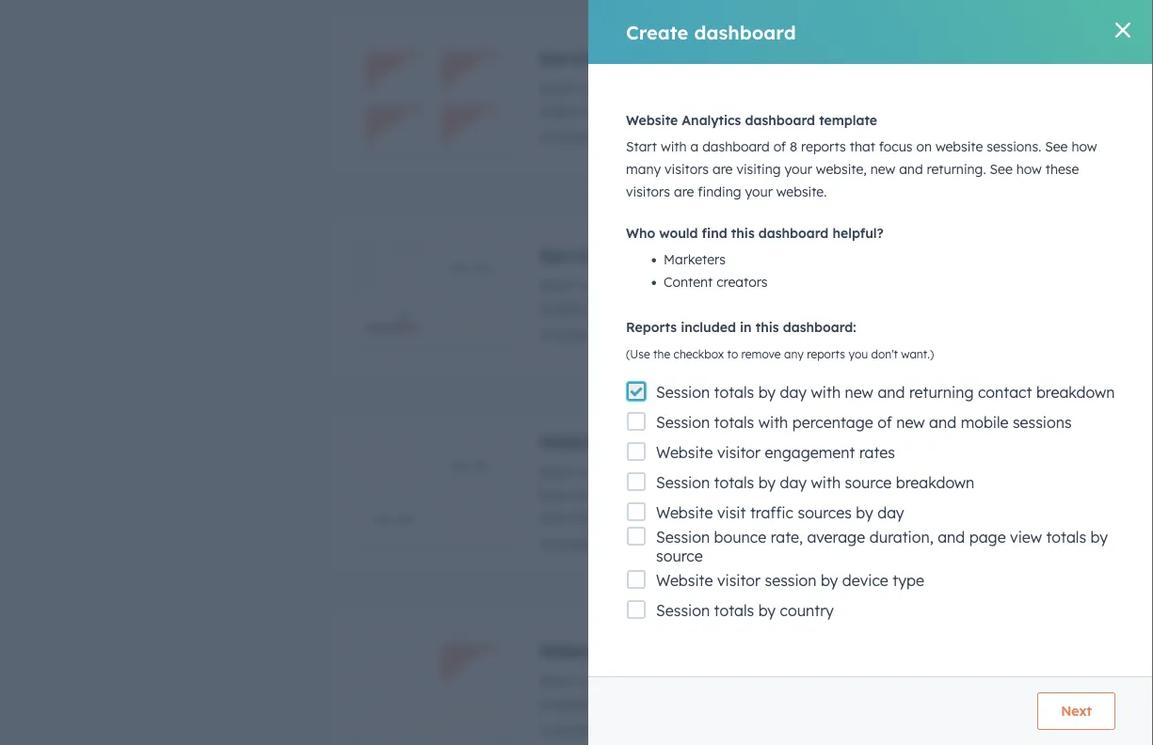Task type: describe. For each thing, give the bounding box(es) containing it.
returning
[[909, 383, 974, 402]]

visit
[[717, 504, 746, 523]]

by up average
[[856, 504, 873, 523]]

you
[[849, 347, 868, 362]]

(use
[[626, 347, 650, 362]]

finding inside start with a dashboard of 8 reports that focus on website sessions. see how many visitors are visiting your website, new and returning. see how these visitors are finding your website.
[[698, 184, 741, 200]]

2 vertical spatial day
[[878, 504, 904, 523]]

on inside website analytics start with a dashboard of 8 reports that focus on website sessions. see how many visitors are visiting your website, new and returning. see how these visitors are finding your website.
[[871, 463, 889, 482]]

tickets.
[[605, 299, 655, 318]]

session totals by day with new and returning contact breakdown
[[656, 383, 1115, 402]]

of inside service team ticket sla performance overview start with a dashboard of 6 reports that track how your service team is handling tickets.
[[708, 276, 723, 295]]

new inside website analytics start with a dashboard of 8 reports that focus on website sessions. see how many visitors are visiting your website, new and returning. see how these visitors are finding your website.
[[852, 485, 881, 504]]

sessions
[[1013, 413, 1072, 432]]

on inside website visits & engagements start with a dashboard of 8 reports that focus on quality of visits and engagements to your website. includes 8 default reports
[[871, 672, 889, 691]]

find
[[702, 225, 727, 241]]

of inside service team performance start with a dashboard of 6 reports that help to track how your service team is performing.
[[708, 79, 723, 97]]

session for session totals by day with source breakdown
[[656, 474, 710, 492]]

service inside service team performance start with a dashboard of 6 reports that help to track how your service team is performing.
[[991, 79, 1042, 97]]

duration,
[[870, 528, 934, 547]]

service team performance start with a dashboard of 6 reports that help to track how your service team is performing.
[[539, 46, 1042, 120]]

website for session
[[656, 571, 713, 590]]

that inside website visits & engagements start with a dashboard of 8 reports that focus on quality of visits and engagements to your website. includes 8 default reports
[[795, 672, 824, 691]]

reports inside service team performance start with a dashboard of 6 reports that help to track how your service team is performing.
[[740, 79, 791, 97]]

session for session totals by day with new and returning contact breakdown
[[656, 383, 710, 402]]

that inside service team ticket sla performance overview start with a dashboard of 6 reports that track how your service team is handling tickets.
[[795, 276, 824, 295]]

by inside session bounce rate, average duration, and page view totals by source
[[1091, 528, 1108, 547]]

includes inside website visits & engagements start with a dashboard of 8 reports that focus on quality of visits and engagements to your website. includes 8 default reports
[[539, 721, 600, 740]]

of down session totals by day with new and returning contact breakdown
[[878, 413, 892, 432]]

session for session totals by country
[[656, 602, 710, 620]]

many inside website analytics start with a dashboard of 8 reports that focus on website sessions. see how many visitors are visiting your website, new and returning. see how these visitors are finding your website.
[[573, 485, 613, 504]]

many inside start with a dashboard of 8 reports that focus on website sessions. see how many visitors are visiting your website, new and returning. see how these visitors are finding your website.
[[626, 161, 661, 177]]

a inside website analytics start with a dashboard of 8 reports that focus on website sessions. see how many visitors are visiting your website, new and returning. see how these visitors are finding your website.
[[613, 463, 623, 482]]

start inside service team performance start with a dashboard of 6 reports that help to track how your service team is performing.
[[539, 79, 575, 97]]

session for session totals with percentage of new and mobile sessions
[[656, 413, 710, 432]]

focus inside website analytics start with a dashboard of 8 reports that focus on website sessions. see how many visitors are visiting your website, new and returning. see how these visitors are finding your website.
[[829, 463, 867, 482]]

create dashboard
[[626, 20, 796, 44]]

default inside website visits & engagements start with a dashboard of 8 reports that focus on quality of visits and engagements to your website. includes 8 default reports
[[617, 721, 667, 740]]

reports inside start with a dashboard of 8 reports that focus on website sessions. see how many visitors are visiting your website, new and returning. see how these visitors are finding your website.
[[801, 138, 846, 155]]

totals inside session bounce rate, average duration, and page view totals by source
[[1046, 528, 1087, 547]]

performance inside service team ticket sla performance overview start with a dashboard of 6 reports that track how your service team is handling tickets.
[[778, 243, 899, 267]]

team for performance
[[616, 46, 667, 69]]

includes 8 default reports
[[539, 534, 723, 553]]

performance inside service team performance start with a dashboard of 6 reports that help to track how your service team is performing.
[[672, 46, 794, 69]]

visitor for engagement
[[717, 443, 761, 462]]

website for &
[[539, 639, 614, 662]]

rate,
[[771, 528, 803, 547]]

handling
[[539, 299, 601, 318]]

by up traffic
[[759, 474, 776, 492]]

team for ticket
[[616, 243, 667, 267]]

and inside start with a dashboard of 8 reports that focus on website sessions. see how many visitors are visiting your website, new and returning. see how these visitors are finding your website.
[[899, 161, 923, 177]]

traffic
[[750, 504, 794, 523]]

source inside session bounce rate, average duration, and page view totals by source
[[656, 547, 703, 566]]

totals for session totals by day with source breakdown
[[714, 474, 754, 492]]

website visitor session by device type
[[656, 571, 924, 590]]

service team ticket sla performance overview start with a dashboard of 6 reports that track how your service team is handling tickets.
[[539, 243, 1045, 318]]

website visitor engagement rates
[[656, 443, 895, 462]]

create
[[626, 20, 689, 44]]

contact
[[978, 383, 1032, 402]]

includes 6 default reports for ticket
[[539, 325, 723, 344]]

totals for session totals by day with new and returning contact breakdown
[[714, 383, 754, 402]]

checkbox
[[674, 347, 724, 362]]

any
[[784, 347, 804, 362]]

a inside service team ticket sla performance overview start with a dashboard of 6 reports that track how your service team is handling tickets.
[[613, 276, 623, 295]]

dashboard:
[[783, 319, 856, 336]]

a inside website visits & engagements start with a dashboard of 8 reports that focus on quality of visits and engagements to your website. includes 8 default reports
[[613, 672, 623, 691]]

how inside service team performance start with a dashboard of 6 reports that help to track how your service team is performing.
[[922, 79, 951, 97]]

focus inside website visits & engagements start with a dashboard of 8 reports that focus on quality of visits and engagements to your website. includes 8 default reports
[[829, 672, 867, 691]]

device
[[842, 571, 889, 590]]

dashboard up service team performance start with a dashboard of 6 reports that help to track how your service team is performing.
[[694, 20, 796, 44]]

creators
[[717, 274, 768, 290]]

analytics for website analytics dashboard template
[[682, 112, 741, 129]]

reports up "checkbox" on the top of page
[[671, 325, 723, 344]]

reports down the dashboard:
[[807, 347, 845, 362]]

help
[[829, 79, 858, 97]]

default for ticket
[[617, 325, 667, 344]]

website visit traffic sources by day
[[656, 504, 904, 523]]

close image
[[1116, 23, 1131, 38]]

with up sources
[[811, 474, 841, 492]]

rates
[[860, 443, 895, 462]]

website visits & engagements start with a dashboard of 8 reports that focus on quality of visits and engagements to your website. includes 8 default reports
[[539, 639, 1033, 740]]

reports down &
[[671, 721, 723, 740]]

team inside service team performance start with a dashboard of 6 reports that help to track how your service team is performing.
[[539, 101, 577, 120]]

with inside website analytics start with a dashboard of 8 reports that focus on website sessions. see how many visitors are visiting your website, new and returning. see how these visitors are finding your website.
[[579, 463, 609, 482]]

analytics for website analytics start with a dashboard of 8 reports that focus on website sessions. see how many visitors are visiting your website, new and returning. see how these visitors are finding your website.
[[620, 430, 706, 453]]

of left the visits
[[946, 672, 961, 691]]

template
[[819, 112, 877, 129]]

1 vertical spatial breakdown
[[896, 474, 975, 492]]

visits
[[965, 672, 1001, 691]]

view
[[1010, 528, 1042, 547]]

website analytics dashboard template
[[626, 112, 877, 129]]

dashboard inside website analytics start with a dashboard of 8 reports that focus on website sessions. see how many visitors are visiting your website, new and returning. see how these visitors are finding your website.
[[627, 463, 704, 482]]

returning. inside website analytics start with a dashboard of 8 reports that focus on website sessions. see how many visitors are visiting your website, new and returning. see how these visitors are finding your website.
[[917, 485, 985, 504]]

would
[[659, 225, 698, 241]]

who would find this dashboard helpful?
[[626, 225, 884, 241]]

website, inside start with a dashboard of 8 reports that focus on website sessions. see how many visitors are visiting your website, new and returning. see how these visitors are finding your website.
[[816, 161, 867, 177]]

website. inside start with a dashboard of 8 reports that focus on website sessions. see how many visitors are visiting your website, new and returning. see how these visitors are finding your website.
[[776, 184, 827, 200]]

dashboard inside start with a dashboard of 8 reports that focus on website sessions. see how many visitors are visiting your website, new and returning. see how these visitors are finding your website.
[[702, 138, 770, 155]]

engagement
[[765, 443, 855, 462]]

website for start
[[539, 430, 614, 453]]

reports down performing.
[[671, 128, 723, 146]]

new inside start with a dashboard of 8 reports that focus on website sessions. see how many visitors are visiting your website, new and returning. see how these visitors are finding your website.
[[871, 161, 896, 177]]

overview
[[905, 243, 995, 267]]

helpful?
[[833, 225, 884, 241]]

6 inside service team ticket sla performance overview start with a dashboard of 6 reports that track how your service team is handling tickets.
[[727, 276, 735, 295]]

a inside start with a dashboard of 8 reports that focus on website sessions. see how many visitors are visiting your website, new and returning. see how these visitors are finding your website.
[[691, 138, 699, 155]]

content
[[664, 274, 713, 290]]

that inside website analytics start with a dashboard of 8 reports that focus on website sessions. see how many visitors are visiting your website, new and returning. see how these visitors are finding your website.
[[795, 463, 824, 482]]

marketers content creators
[[664, 251, 768, 290]]

ticket
[[672, 243, 730, 267]]

sources
[[798, 504, 852, 523]]

want.)
[[901, 347, 934, 362]]

website analytics start with a dashboard of 8 reports that focus on website sessions. see how many visitors are visiting your website, new and returning. see how these visitors are finding your website.
[[539, 430, 1045, 527]]

session totals by day with source breakdown
[[656, 474, 975, 492]]

dashboard inside service team ticket sla performance overview start with a dashboard of 6 reports that track how your service team is handling tickets.
[[627, 276, 704, 295]]

track inside service team ticket sla performance overview start with a dashboard of 6 reports that track how your service team is handling tickets.
[[829, 276, 865, 295]]

includes for service team performance
[[539, 128, 600, 146]]

6 down the tickets.
[[604, 325, 613, 344]]

page
[[969, 528, 1006, 547]]

reports down engagements
[[740, 672, 791, 691]]

session
[[765, 571, 817, 590]]

how inside service team ticket sla performance overview start with a dashboard of 6 reports that track how your service team is handling tickets.
[[869, 276, 898, 295]]

8 inside start with a dashboard of 8 reports that focus on website sessions. see how many visitors are visiting your website, new and returning. see how these visitors are finding your website.
[[790, 138, 798, 155]]

with inside service team ticket sla performance overview start with a dashboard of 6 reports that track how your service team is handling tickets.
[[579, 276, 609, 295]]

1 vertical spatial to
[[727, 347, 738, 362]]

start inside service team ticket sla performance overview start with a dashboard of 6 reports that track how your service team is handling tickets.
[[539, 276, 575, 295]]

these inside website analytics start with a dashboard of 8 reports that focus on website sessions. see how many visitors are visiting your website, new and returning. see how these visitors are finding your website.
[[573, 508, 611, 527]]

and inside session bounce rate, average duration, and page view totals by source
[[938, 528, 965, 547]]

included
[[681, 319, 736, 336]]

is inside service team performance start with a dashboard of 6 reports that help to track how your service team is performing.
[[581, 101, 592, 120]]

team inside service team ticket sla performance overview start with a dashboard of 6 reports that track how your service team is handling tickets.
[[993, 276, 1030, 295]]

with up percentage on the bottom
[[811, 383, 841, 402]]

totals for session totals by country
[[714, 602, 754, 620]]

sla
[[736, 243, 772, 267]]

website inside start with a dashboard of 8 reports that focus on website sessions. see how many visitors are visiting your website, new and returning. see how these visitors are finding your website.
[[936, 138, 983, 155]]

in
[[740, 319, 752, 336]]

visiting inside website analytics start with a dashboard of 8 reports that focus on website sessions. see how many visitors are visiting your website, new and returning. see how these visitors are finding your website.
[[699, 485, 750, 504]]

engagements
[[697, 639, 827, 662]]

on inside start with a dashboard of 8 reports that focus on website sessions. see how many visitors are visiting your website, new and returning. see how these visitors are finding your website.
[[916, 138, 932, 155]]

and inside website analytics start with a dashboard of 8 reports that focus on website sessions. see how many visitors are visiting your website, new and returning. see how these visitors are finding your website.
[[885, 485, 912, 504]]

a inside service team performance start with a dashboard of 6 reports that help to track how your service team is performing.
[[613, 79, 623, 97]]

dashboard up sla
[[759, 225, 829, 241]]

with up the website visitor engagement rates
[[759, 413, 788, 432]]



Task type: vqa. For each thing, say whether or not it's contained in the screenshot.
template on the right top
yes



Task type: locate. For each thing, give the bounding box(es) containing it.
0 horizontal spatial team
[[539, 101, 577, 120]]

this
[[731, 225, 755, 241], [756, 319, 779, 336]]

with down performing.
[[661, 138, 687, 155]]

visiting down website analytics dashboard template
[[737, 161, 781, 177]]

2 vertical spatial on
[[871, 672, 889, 691]]

1 horizontal spatial many
[[626, 161, 661, 177]]

session inside session bounce rate, average duration, and page view totals by source
[[656, 528, 710, 547]]

your
[[955, 79, 987, 97], [785, 161, 812, 177], [745, 184, 773, 200], [902, 276, 934, 295], [754, 485, 786, 504], [751, 508, 783, 527], [660, 694, 692, 713]]

6 down performing.
[[604, 128, 613, 146]]

your inside website visits & engagements start with a dashboard of 8 reports that focus on quality of visits and engagements to your website. includes 8 default reports
[[660, 694, 692, 713]]

8 inside website analytics start with a dashboard of 8 reports that focus on website sessions. see how many visitors are visiting your website, new and returning. see how these visitors are finding your website.
[[727, 463, 736, 482]]

None checkbox
[[328, 211, 1067, 378], [328, 606, 1067, 746], [328, 211, 1067, 378], [328, 606, 1067, 746]]

dashboard up performing.
[[627, 79, 704, 97]]

that down engagements
[[795, 672, 824, 691]]

day
[[780, 383, 807, 402], [780, 474, 807, 492], [878, 504, 904, 523]]

breakdown
[[1036, 383, 1115, 402], [896, 474, 975, 492]]

1 horizontal spatial this
[[756, 319, 779, 336]]

day for new
[[780, 383, 807, 402]]

with up handling
[[579, 276, 609, 295]]

type
[[893, 571, 924, 590]]

1 includes 6 default reports from the top
[[539, 128, 723, 146]]

0 vertical spatial website,
[[816, 161, 867, 177]]

website for dashboard
[[626, 112, 678, 129]]

reports down 'visit'
[[671, 534, 723, 553]]

1 session from the top
[[656, 383, 710, 402]]

day up duration,
[[878, 504, 904, 523]]

don't
[[871, 347, 898, 362]]

&
[[677, 639, 691, 662]]

0 horizontal spatial breakdown
[[896, 474, 975, 492]]

0 vertical spatial service
[[539, 46, 610, 69]]

1 vertical spatial sessions.
[[952, 463, 1014, 482]]

0 vertical spatial returning.
[[927, 161, 986, 177]]

1 vertical spatial this
[[756, 319, 779, 336]]

None checkbox
[[328, 13, 1067, 181], [328, 409, 1067, 576], [328, 13, 1067, 181], [328, 409, 1067, 576]]

session totals by country
[[656, 602, 834, 620]]

session bounce rate, average duration, and page view totals by source
[[656, 528, 1108, 566]]

returning.
[[927, 161, 986, 177], [917, 485, 985, 504]]

3 session from the top
[[656, 474, 710, 492]]

3 includes from the top
[[539, 534, 600, 553]]

many up includes 8 default reports
[[573, 485, 613, 504]]

finding up bounce
[[698, 508, 747, 527]]

that up the dashboard:
[[795, 276, 824, 295]]

1 vertical spatial website.
[[787, 508, 845, 527]]

reports included in this dashboard:
[[626, 319, 856, 336]]

0 horizontal spatial these
[[573, 508, 611, 527]]

start inside website visits & engagements start with a dashboard of 8 reports that focus on quality of visits and engagements to your website. includes 8 default reports
[[539, 672, 575, 691]]

0 vertical spatial website.
[[776, 184, 827, 200]]

new down session totals by day with new and returning contact breakdown
[[896, 413, 925, 432]]

percentage
[[793, 413, 874, 432]]

that down template
[[850, 138, 875, 155]]

on
[[916, 138, 932, 155], [871, 463, 889, 482], [871, 672, 889, 691]]

2 vertical spatial to
[[642, 694, 656, 713]]

team
[[616, 46, 667, 69], [616, 243, 667, 267]]

dashboard up includes 8 default reports
[[627, 463, 704, 482]]

who would find this dashboard helpful? element
[[626, 249, 1116, 294]]

start with a dashboard of 8 reports that focus on website sessions. see how many visitors are visiting your website, new and returning. see how these visitors are finding your website.
[[626, 138, 1097, 200]]

by left 'device'
[[821, 571, 838, 590]]

2 default from the top
[[617, 325, 667, 344]]

to inside service team performance start with a dashboard of 6 reports that help to track how your service team is performing.
[[863, 79, 877, 97]]

this for dashboard:
[[756, 319, 779, 336]]

default for performance
[[617, 128, 667, 146]]

these inside start with a dashboard of 8 reports that focus on website sessions. see how many visitors are visiting your website, new and returning. see how these visitors are finding your website.
[[1046, 161, 1079, 177]]

track up the dashboard:
[[829, 276, 865, 295]]

performance down create dashboard at the right of the page
[[672, 46, 794, 69]]

new
[[871, 161, 896, 177], [845, 383, 874, 402], [896, 413, 925, 432], [852, 485, 881, 504]]

4 default from the top
[[617, 721, 667, 740]]

these
[[1046, 161, 1079, 177], [573, 508, 611, 527]]

with up engagements on the bottom of page
[[579, 672, 609, 691]]

service
[[539, 46, 610, 69], [539, 243, 610, 267]]

0 vertical spatial is
[[581, 101, 592, 120]]

who
[[626, 225, 655, 241]]

dashboard down website analytics dashboard template
[[702, 138, 770, 155]]

focus
[[879, 138, 913, 155], [829, 463, 867, 482], [829, 672, 867, 691]]

team down overview
[[993, 276, 1030, 295]]

default for start
[[617, 534, 667, 553]]

performing.
[[596, 101, 679, 120]]

team left performing.
[[539, 101, 577, 120]]

1 horizontal spatial is
[[1034, 276, 1045, 295]]

mobile
[[961, 413, 1009, 432]]

many
[[626, 161, 661, 177], [573, 485, 613, 504]]

with inside service team performance start with a dashboard of 6 reports that help to track how your service team is performing.
[[579, 79, 609, 97]]

that inside start with a dashboard of 8 reports that focus on website sessions. see how many visitors are visiting your website, new and returning. see how these visitors are finding your website.
[[850, 138, 875, 155]]

engagements
[[539, 694, 637, 713]]

1 vertical spatial visiting
[[699, 485, 750, 504]]

by right view
[[1091, 528, 1108, 547]]

1 includes from the top
[[539, 128, 600, 146]]

many down performing.
[[626, 161, 661, 177]]

1 vertical spatial many
[[573, 485, 613, 504]]

0 vertical spatial many
[[626, 161, 661, 177]]

a up the tickets.
[[613, 276, 623, 295]]

team inside service team performance start with a dashboard of 6 reports that help to track how your service team is performing.
[[616, 46, 667, 69]]

reports
[[626, 319, 677, 336]]

country
[[780, 602, 834, 620]]

6 up website analytics dashboard template
[[727, 79, 735, 97]]

1 horizontal spatial track
[[882, 79, 918, 97]]

this up sla
[[731, 225, 755, 241]]

track inside service team performance start with a dashboard of 6 reports that help to track how your service team is performing.
[[882, 79, 918, 97]]

by down website visitor session by device type at right bottom
[[759, 602, 776, 620]]

totals right view
[[1046, 528, 1087, 547]]

visitors
[[665, 161, 709, 177], [626, 184, 670, 200], [617, 485, 668, 504], [615, 508, 666, 527]]

a
[[613, 79, 623, 97], [691, 138, 699, 155], [613, 276, 623, 295], [613, 463, 623, 482], [613, 672, 623, 691]]

analytics inside website analytics start with a dashboard of 8 reports that focus on website sessions. see how many visitors are visiting your website, new and returning. see how these visitors are finding your website.
[[620, 430, 706, 453]]

start inside website analytics start with a dashboard of 8 reports that focus on website sessions. see how many visitors are visiting your website, new and returning. see how these visitors are finding your website.
[[539, 463, 575, 482]]

website. down engagements
[[696, 694, 754, 713]]

1 visitor from the top
[[717, 443, 761, 462]]

source left bounce
[[656, 547, 703, 566]]

performance down helpful?
[[778, 243, 899, 267]]

team
[[539, 101, 577, 120], [993, 276, 1030, 295]]

service for service team ticket sla performance overview
[[539, 243, 610, 267]]

6 down ticket at top right
[[727, 276, 735, 295]]

0 vertical spatial visiting
[[737, 161, 781, 177]]

0 vertical spatial team
[[616, 46, 667, 69]]

reports inside service team ticket sla performance overview start with a dashboard of 6 reports that track how your service team is handling tickets.
[[740, 276, 791, 295]]

0 vertical spatial finding
[[698, 184, 741, 200]]

team down create
[[616, 46, 667, 69]]

team down who
[[616, 243, 667, 267]]

source down rates
[[845, 474, 892, 492]]

1 vertical spatial website
[[893, 463, 948, 482]]

1 vertical spatial website,
[[790, 485, 848, 504]]

new down rates
[[852, 485, 881, 504]]

sessions. inside start with a dashboard of 8 reports that focus on website sessions. see how many visitors are visiting your website, new and returning. see how these visitors are finding your website.
[[987, 138, 1042, 155]]

remove
[[741, 347, 781, 362]]

includes for service team ticket sla performance overview
[[539, 325, 600, 344]]

track right help
[[882, 79, 918, 97]]

bounce
[[714, 528, 767, 547]]

that down engagement
[[795, 463, 824, 482]]

4 includes from the top
[[539, 721, 600, 740]]

this for dashboard
[[731, 225, 755, 241]]

your inside service team ticket sla performance overview start with a dashboard of 6 reports that track how your service team is handling tickets.
[[902, 276, 934, 295]]

0 vertical spatial to
[[863, 79, 877, 97]]

4 session from the top
[[656, 528, 710, 547]]

website.
[[776, 184, 827, 200], [787, 508, 845, 527], [696, 694, 754, 713]]

to down the reports included in this dashboard:
[[727, 347, 738, 362]]

0 horizontal spatial source
[[656, 547, 703, 566]]

session totals with percentage of new and mobile sessions
[[656, 413, 1072, 432]]

is
[[581, 101, 592, 120], [1034, 276, 1045, 295]]

0 vertical spatial analytics
[[682, 112, 741, 129]]

2 includes from the top
[[539, 325, 600, 344]]

by down remove
[[759, 383, 776, 402]]

3 default from the top
[[617, 534, 667, 553]]

new up session totals with percentage of new and mobile sessions
[[845, 383, 874, 402]]

0 vertical spatial these
[[1046, 161, 1079, 177]]

2 vertical spatial website.
[[696, 694, 754, 713]]

that inside service team performance start with a dashboard of 6 reports that help to track how your service team is performing.
[[795, 79, 824, 97]]

2 includes 6 default reports from the top
[[539, 325, 723, 344]]

0 horizontal spatial to
[[642, 694, 656, 713]]

service inside service team performance start with a dashboard of 6 reports that help to track how your service team is performing.
[[539, 46, 610, 69]]

is inside service team ticket sla performance overview start with a dashboard of 6 reports that track how your service team is handling tickets.
[[1034, 276, 1045, 295]]

6 inside service team performance start with a dashboard of 6 reports that help to track how your service team is performing.
[[727, 79, 735, 97]]

1 vertical spatial includes 6 default reports
[[539, 325, 723, 344]]

service for service team performance
[[539, 46, 610, 69]]

visits
[[620, 639, 671, 662]]

breakdown up duration,
[[896, 474, 975, 492]]

sessions. inside website analytics start with a dashboard of 8 reports that focus on website sessions. see how many visitors are visiting your website, new and returning. see how these visitors are finding your website.
[[952, 463, 1014, 482]]

finding up find
[[698, 184, 741, 200]]

1 vertical spatial these
[[573, 508, 611, 527]]

reports down template
[[801, 138, 846, 155]]

day up website visit traffic sources by day
[[780, 474, 807, 492]]

start inside start with a dashboard of 8 reports that focus on website sessions. see how many visitors are visiting your website, new and returning. see how these visitors are finding your website.
[[626, 138, 657, 155]]

visitor up 'visit'
[[717, 443, 761, 462]]

a down website analytics dashboard template
[[691, 138, 699, 155]]

includes 6 default reports
[[539, 128, 723, 146], [539, 325, 723, 344]]

analytics right performing.
[[682, 112, 741, 129]]

0 horizontal spatial track
[[829, 276, 865, 295]]

1 horizontal spatial source
[[845, 474, 892, 492]]

website. inside website visits & engagements start with a dashboard of 8 reports that focus on quality of visits and engagements to your website. includes 8 default reports
[[696, 694, 754, 713]]

1 vertical spatial focus
[[829, 463, 867, 482]]

dashboard
[[694, 20, 796, 44], [627, 79, 704, 97], [745, 112, 815, 129], [702, 138, 770, 155], [759, 225, 829, 241], [627, 276, 704, 295], [627, 463, 704, 482], [627, 672, 704, 691]]

includes for website analytics
[[539, 534, 600, 553]]

totals up 'visit'
[[714, 474, 754, 492]]

0 vertical spatial team
[[539, 101, 577, 120]]

with up includes 8 default reports
[[579, 463, 609, 482]]

reports
[[740, 79, 791, 97], [671, 128, 723, 146], [801, 138, 846, 155], [740, 276, 791, 295], [671, 325, 723, 344], [807, 347, 845, 362], [740, 463, 791, 482], [671, 534, 723, 553], [740, 672, 791, 691], [671, 721, 723, 740]]

1 horizontal spatial breakdown
[[1036, 383, 1115, 402]]

service inside service team ticket sla performance overview start with a dashboard of 6 reports that track how your service team is handling tickets.
[[539, 243, 610, 267]]

to inside website visits & engagements start with a dashboard of 8 reports that focus on quality of visits and engagements to your website. includes 8 default reports
[[642, 694, 656, 713]]

analytics down the
[[620, 430, 706, 453]]

website, inside website analytics start with a dashboard of 8 reports that focus on website sessions. see how many visitors are visiting your website, new and returning. see how these visitors are finding your website.
[[790, 485, 848, 504]]

dashboard down &
[[627, 672, 704, 691]]

1 default from the top
[[617, 128, 667, 146]]

marketers
[[664, 251, 726, 268]]

service up performing.
[[539, 46, 610, 69]]

of inside website analytics start with a dashboard of 8 reports that focus on website sessions. see how many visitors are visiting your website, new and returning. see how these visitors are finding your website.
[[708, 463, 723, 482]]

1 horizontal spatial team
[[993, 276, 1030, 295]]

1 vertical spatial source
[[656, 547, 703, 566]]

finding
[[698, 184, 741, 200], [698, 508, 747, 527]]

2 horizontal spatial to
[[863, 79, 877, 97]]

0 vertical spatial track
[[882, 79, 918, 97]]

to down the visits
[[642, 694, 656, 713]]

totals down remove
[[714, 383, 754, 402]]

totals
[[714, 383, 754, 402], [714, 413, 754, 432], [714, 474, 754, 492], [1046, 528, 1087, 547], [714, 602, 754, 620]]

1 service from the top
[[539, 46, 610, 69]]

1 vertical spatial service
[[938, 276, 989, 295]]

this right in
[[756, 319, 779, 336]]

1 vertical spatial analytics
[[620, 430, 706, 453]]

0 vertical spatial includes 6 default reports
[[539, 128, 723, 146]]

totals for session totals with percentage of new and mobile sessions
[[714, 413, 754, 432]]

2 team from the top
[[616, 243, 667, 267]]

of inside start with a dashboard of 8 reports that focus on website sessions. see how many visitors are visiting your website, new and returning. see how these visitors are finding your website.
[[774, 138, 786, 155]]

0 vertical spatial website
[[936, 138, 983, 155]]

0 vertical spatial performance
[[672, 46, 794, 69]]

totals up the website visitor engagement rates
[[714, 413, 754, 432]]

1 vertical spatial team
[[616, 243, 667, 267]]

0 horizontal spatial this
[[731, 225, 755, 241]]

0 vertical spatial focus
[[879, 138, 913, 155]]

your inside service team performance start with a dashboard of 6 reports that help to track how your service team is performing.
[[955, 79, 987, 97]]

reports up website analytics dashboard template
[[740, 79, 791, 97]]

1 vertical spatial is
[[1034, 276, 1045, 295]]

1 vertical spatial service
[[539, 243, 610, 267]]

service inside service team ticket sla performance overview start with a dashboard of 6 reports that track how your service team is handling tickets.
[[938, 276, 989, 295]]

the
[[653, 347, 671, 362]]

a up engagements on the bottom of page
[[613, 672, 623, 691]]

track
[[882, 79, 918, 97], [829, 276, 865, 295]]

2 visitor from the top
[[717, 571, 761, 590]]

0 horizontal spatial service
[[938, 276, 989, 295]]

a up includes 8 default reports
[[613, 463, 623, 482]]

service
[[991, 79, 1042, 97], [938, 276, 989, 295]]

new down template
[[871, 161, 896, 177]]

team inside service team ticket sla performance overview start with a dashboard of 6 reports that track how your service team is handling tickets.
[[616, 243, 667, 267]]

totals up engagements
[[714, 602, 754, 620]]

of up website analytics dashboard template
[[708, 79, 723, 97]]

session for session bounce rate, average duration, and page view totals by source
[[656, 528, 710, 547]]

day for source
[[780, 474, 807, 492]]

2 service from the top
[[539, 243, 610, 267]]

of up 'visit'
[[708, 463, 723, 482]]

start
[[539, 79, 575, 97], [626, 138, 657, 155], [539, 276, 575, 295], [539, 463, 575, 482], [539, 672, 575, 691]]

includes 6 default reports for performance
[[539, 128, 723, 146]]

visiting
[[737, 161, 781, 177], [699, 485, 750, 504]]

0 horizontal spatial many
[[573, 485, 613, 504]]

0 vertical spatial on
[[916, 138, 932, 155]]

0 vertical spatial breakdown
[[1036, 383, 1115, 402]]

1 horizontal spatial these
[[1046, 161, 1079, 177]]

returning. inside start with a dashboard of 8 reports that focus on website sessions. see how many visitors are visiting your website, new and returning. see how these visitors are finding your website.
[[927, 161, 986, 177]]

returning. up overview
[[927, 161, 986, 177]]

with up performing.
[[579, 79, 609, 97]]

1 vertical spatial track
[[829, 276, 865, 295]]

quality
[[893, 672, 942, 691]]

website
[[626, 112, 678, 129], [539, 430, 614, 453], [656, 443, 713, 462], [656, 504, 713, 523], [656, 571, 713, 590], [539, 639, 614, 662]]

2 session from the top
[[656, 413, 710, 432]]

next button
[[1038, 693, 1116, 731]]

0 vertical spatial sessions.
[[987, 138, 1042, 155]]

includes 6 default reports up (use at right
[[539, 325, 723, 344]]

dashboard inside website visits & engagements start with a dashboard of 8 reports that focus on quality of visits and engagements to your website. includes 8 default reports
[[627, 672, 704, 691]]

that
[[795, 79, 824, 97], [850, 138, 875, 155], [795, 276, 824, 295], [795, 463, 824, 482], [795, 672, 824, 691]]

2 vertical spatial focus
[[829, 672, 867, 691]]

and
[[899, 161, 923, 177], [878, 383, 905, 402], [929, 413, 957, 432], [885, 485, 912, 504], [938, 528, 965, 547], [1005, 672, 1033, 691]]

0 vertical spatial this
[[731, 225, 755, 241]]

default
[[617, 128, 667, 146], [617, 325, 667, 344], [617, 534, 667, 553], [617, 721, 667, 740]]

website inside website visits & engagements start with a dashboard of 8 reports that focus on quality of visits and engagements to your website. includes 8 default reports
[[539, 639, 614, 662]]

visiting inside start with a dashboard of 8 reports that focus on website sessions. see how many visitors are visiting your website, new and returning. see how these visitors are finding your website.
[[737, 161, 781, 177]]

a up performing.
[[613, 79, 623, 97]]

reports down the website visitor engagement rates
[[740, 463, 791, 482]]

of down marketers
[[708, 276, 723, 295]]

returning. up page
[[917, 485, 985, 504]]

to right help
[[863, 79, 877, 97]]

with
[[579, 79, 609, 97], [661, 138, 687, 155], [579, 276, 609, 295], [811, 383, 841, 402], [759, 413, 788, 432], [579, 463, 609, 482], [811, 474, 841, 492], [579, 672, 609, 691]]

website. inside website analytics start with a dashboard of 8 reports that focus on website sessions. see how many visitors are visiting your website, new and returning. see how these visitors are finding your website.
[[787, 508, 845, 527]]

8
[[790, 138, 798, 155], [727, 463, 736, 482], [604, 534, 613, 553], [727, 672, 736, 691], [604, 721, 613, 740]]

how
[[922, 79, 951, 97], [1072, 138, 1097, 155], [1017, 161, 1042, 177], [869, 276, 898, 295], [539, 485, 569, 504], [539, 508, 569, 527]]

reports down sla
[[740, 276, 791, 295]]

that left help
[[795, 79, 824, 97]]

of down website analytics dashboard template
[[774, 138, 786, 155]]

1 vertical spatial performance
[[778, 243, 899, 267]]

1 horizontal spatial service
[[991, 79, 1042, 97]]

of
[[708, 79, 723, 97], [774, 138, 786, 155], [708, 276, 723, 295], [878, 413, 892, 432], [708, 463, 723, 482], [708, 672, 723, 691], [946, 672, 961, 691]]

of down engagements
[[708, 672, 723, 691]]

0 horizontal spatial is
[[581, 101, 592, 120]]

0 vertical spatial day
[[780, 383, 807, 402]]

service up handling
[[539, 243, 610, 267]]

0 vertical spatial service
[[991, 79, 1042, 97]]

(use the checkbox to remove any reports you don't want.)
[[626, 347, 934, 362]]

1 vertical spatial returning.
[[917, 485, 985, 504]]

visitor for session
[[717, 571, 761, 590]]

0 vertical spatial visitor
[[717, 443, 761, 462]]

1 vertical spatial team
[[993, 276, 1030, 295]]

0 vertical spatial source
[[845, 474, 892, 492]]

1 horizontal spatial to
[[727, 347, 738, 362]]

reports inside website analytics start with a dashboard of 8 reports that focus on website sessions. see how many visitors are visiting your website, new and returning. see how these visitors are finding your website.
[[740, 463, 791, 482]]

sessions.
[[987, 138, 1042, 155], [952, 463, 1014, 482]]

with inside website visits & engagements start with a dashboard of 8 reports that focus on quality of visits and engagements to your website. includes 8 default reports
[[579, 672, 609, 691]]

and inside website visits & engagements start with a dashboard of 8 reports that focus on quality of visits and engagements to your website. includes 8 default reports
[[1005, 672, 1033, 691]]

5 session from the top
[[656, 602, 710, 620]]

focus inside start with a dashboard of 8 reports that focus on website sessions. see how many visitors are visiting your website, new and returning. see how these visitors are finding your website.
[[879, 138, 913, 155]]

session
[[656, 383, 710, 402], [656, 413, 710, 432], [656, 474, 710, 492], [656, 528, 710, 547], [656, 602, 710, 620]]

breakdown up sessions
[[1036, 383, 1115, 402]]

website inside website analytics start with a dashboard of 8 reports that focus on website sessions. see how many visitors are visiting your website, new and returning. see how these visitors are finding your website.
[[893, 463, 948, 482]]

1 vertical spatial on
[[871, 463, 889, 482]]

visitor
[[717, 443, 761, 462], [717, 571, 761, 590]]

website,
[[816, 161, 867, 177], [790, 485, 848, 504]]

website inside website analytics start with a dashboard of 8 reports that focus on website sessions. see how many visitors are visiting your website, new and returning. see how these visitors are finding your website.
[[539, 430, 614, 453]]

1 team from the top
[[616, 46, 667, 69]]

includes 6 default reports down performing.
[[539, 128, 723, 146]]

includes
[[539, 128, 600, 146], [539, 325, 600, 344], [539, 534, 600, 553], [539, 721, 600, 740]]

finding inside website analytics start with a dashboard of 8 reports that focus on website sessions. see how many visitors are visiting your website, new and returning. see how these visitors are finding your website.
[[698, 508, 747, 527]]

website for traffic
[[656, 504, 713, 523]]

website for engagement
[[656, 443, 713, 462]]

website. up average
[[787, 508, 845, 527]]

dashboard left template
[[745, 112, 815, 129]]

website, down engagement
[[790, 485, 848, 504]]

1 vertical spatial day
[[780, 474, 807, 492]]

visitor up session totals by country
[[717, 571, 761, 590]]

website. up who would find this dashboard helpful?
[[776, 184, 827, 200]]

dashboard inside service team performance start with a dashboard of 6 reports that help to track how your service team is performing.
[[627, 79, 704, 97]]

source
[[845, 474, 892, 492], [656, 547, 703, 566]]

website, down template
[[816, 161, 867, 177]]

visiting up bounce
[[699, 485, 750, 504]]

see
[[1045, 138, 1068, 155], [990, 161, 1013, 177], [1019, 463, 1045, 482], [989, 485, 1015, 504]]

1 vertical spatial finding
[[698, 508, 747, 527]]

with inside start with a dashboard of 8 reports that focus on website sessions. see how many visitors are visiting your website, new and returning. see how these visitors are finding your website.
[[661, 138, 687, 155]]

1 vertical spatial visitor
[[717, 571, 761, 590]]

next
[[1061, 703, 1092, 720]]

average
[[807, 528, 865, 547]]



